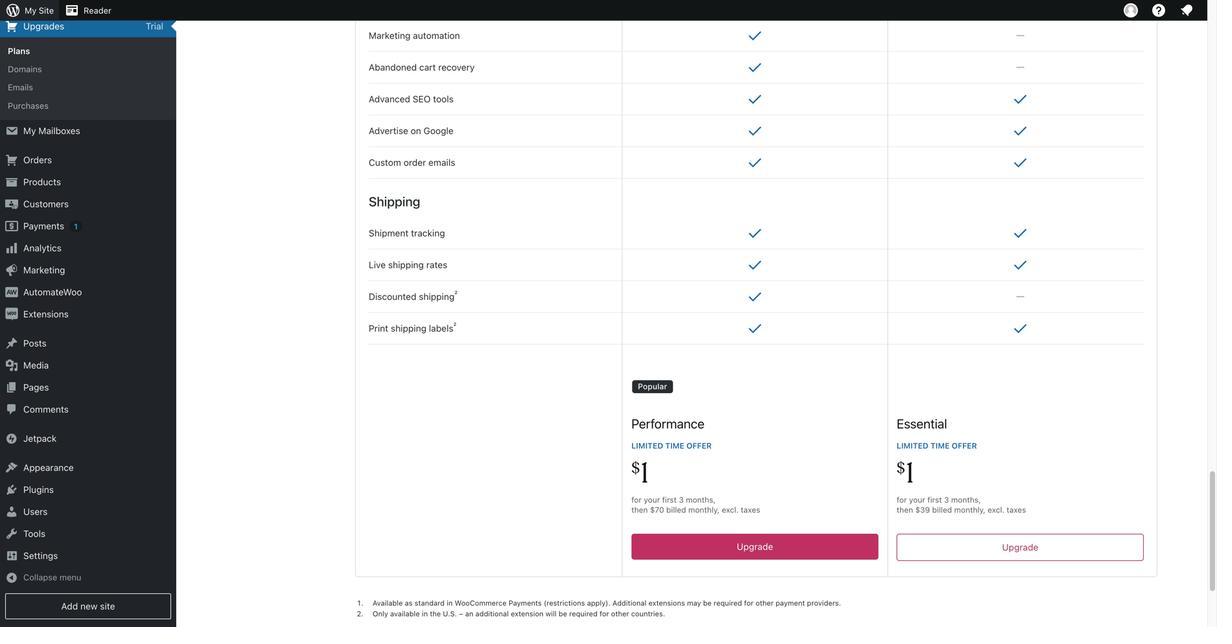 Task type: locate. For each thing, give the bounding box(es) containing it.
limited down performance
[[631, 441, 663, 450]]

months, inside for your first 3 months, then $70 billed monthly, excl. taxes
[[686, 495, 716, 504]]

products
[[23, 177, 61, 187]]

(restrictions
[[544, 599, 585, 607]]

$ down essential
[[897, 458, 905, 478]]

$ down performance
[[631, 458, 640, 478]]

$ 1 down essential
[[897, 456, 914, 492]]

2 vertical spatial shipping
[[391, 323, 426, 334]]

shipment
[[369, 228, 409, 238]]

shipping right live
[[388, 259, 424, 270]]

limited down essential
[[897, 441, 928, 450]]

taxes inside for your first 3 months, then $70 billed monthly, excl. taxes
[[741, 505, 760, 515]]

marketing down analytics on the top left of page
[[23, 265, 65, 275]]

shipping inside discounted shipping 2
[[419, 291, 455, 302]]

2 excl. from the left
[[988, 505, 1004, 515]]

0 horizontal spatial limited
[[631, 441, 663, 450]]

1 first from the left
[[662, 495, 677, 504]]

1 horizontal spatial $ 1
[[897, 456, 914, 492]]

in left the
[[422, 610, 428, 618]]

2 monthly, from the left
[[954, 505, 985, 515]]

automatewoo link
[[0, 281, 176, 303]]

1 horizontal spatial $
[[897, 458, 905, 478]]

img image inside jetpack link
[[5, 432, 18, 445]]

my mailboxes link
[[0, 120, 176, 142]]

media link
[[0, 355, 176, 377]]

1 horizontal spatial other
[[756, 599, 774, 607]]

other left payment at the right of page
[[756, 599, 774, 607]]

first for $70
[[662, 495, 677, 504]]

2 $ from the left
[[897, 458, 905, 478]]

my
[[25, 6, 36, 15], [23, 125, 36, 136]]

1 taxes from the left
[[741, 505, 760, 515]]

img image inside automatewoo link
[[5, 286, 18, 299]]

0 vertical spatial required
[[714, 599, 742, 607]]

1 horizontal spatial 3
[[944, 495, 949, 504]]

payments inside 'available as standard in woocommerce payments (restrictions apply). additional extensions may be required for other payment providers. only available in the u.s. – an additional extension will be required for other countries.'
[[509, 599, 542, 607]]

then for for your first 3 months, then $70 billed monthly, excl. taxes
[[631, 505, 648, 515]]

0 horizontal spatial offer
[[686, 441, 712, 450]]

emails
[[8, 82, 33, 92]]

2 img image from the top
[[5, 286, 18, 299]]

1 vertical spatial my
[[23, 125, 36, 136]]

2 time from the left
[[931, 441, 950, 450]]

0 horizontal spatial months,
[[686, 495, 716, 504]]

labels
[[429, 323, 453, 334]]

available as standard in woocommerce payments (restrictions apply). additional extensions may be required for other payment providers. only available in the u.s. – an additional extension will be required for other countries.
[[373, 599, 841, 618]]

1 horizontal spatial billed
[[932, 505, 952, 515]]

1 vertical spatial other
[[611, 610, 629, 618]]

0 horizontal spatial upgrade
[[737, 541, 773, 552]]

required down apply).
[[569, 610, 598, 618]]

1 down performance
[[641, 456, 649, 492]]

0 horizontal spatial 3
[[679, 495, 684, 504]]

media
[[23, 360, 49, 371]]

then left the $39
[[897, 505, 913, 515]]

0 horizontal spatial $ 1
[[631, 456, 649, 492]]

your up $70
[[644, 495, 660, 504]]

0 vertical spatial my
[[25, 6, 36, 15]]

2 then from the left
[[897, 505, 913, 515]]

for
[[631, 495, 642, 504], [897, 495, 907, 504], [744, 599, 754, 607], [600, 610, 609, 618]]

2 months, from the left
[[951, 495, 981, 504]]

first inside for your first 3 months, then $70 billed monthly, excl. taxes
[[662, 495, 677, 504]]

1 down essential
[[906, 456, 914, 492]]

excl. inside for your first 3 months, then $70 billed monthly, excl. taxes
[[722, 505, 739, 515]]

2 billed from the left
[[932, 505, 952, 515]]

excl. inside for your first 3 months, then $39 billed monthly, excl. taxes
[[988, 505, 1004, 515]]

1 monthly, from the left
[[688, 505, 720, 515]]

help image
[[1151, 3, 1166, 18]]

required right may
[[714, 599, 742, 607]]

settings
[[23, 551, 58, 561]]

time down essential
[[931, 441, 950, 450]]

1 time from the left
[[665, 441, 684, 450]]

add new site
[[61, 601, 115, 612]]

img image for extensions
[[5, 308, 18, 321]]

1 vertical spatial payments
[[509, 599, 542, 607]]

0 horizontal spatial $
[[631, 458, 640, 478]]

1
[[74, 222, 78, 231], [641, 456, 649, 492], [906, 456, 914, 492]]

taxes for then $39 billed monthly, excl. taxes
[[1007, 505, 1026, 515]]

then for for your first 3 months, then $39 billed monthly, excl. taxes
[[897, 505, 913, 515]]

my for my site
[[25, 6, 36, 15]]

0 vertical spatial other
[[756, 599, 774, 607]]

shipping inside print shipping labels 2
[[391, 323, 426, 334]]

monthly, right the $39
[[954, 505, 985, 515]]

monthly, right $70
[[688, 505, 720, 515]]

billed
[[666, 505, 686, 515], [932, 505, 952, 515]]

0 horizontal spatial limited time offer
[[631, 441, 712, 450]]

2
[[455, 290, 458, 295], [453, 321, 456, 327]]

advanced seo tools
[[369, 94, 454, 104]]

then left $70
[[631, 505, 648, 515]]

limited time offer down essential
[[897, 441, 977, 450]]

0 horizontal spatial in
[[422, 610, 428, 618]]

shipping
[[369, 194, 420, 209]]

1 horizontal spatial then
[[897, 505, 913, 515]]

1 horizontal spatial payments
[[509, 599, 542, 607]]

1 horizontal spatial limited
[[897, 441, 928, 450]]

1 up analytics link
[[74, 222, 78, 231]]

months, inside for your first 3 months, then $39 billed monthly, excl. taxes
[[951, 495, 981, 504]]

$70
[[650, 505, 664, 515]]

img image inside extensions link
[[5, 308, 18, 321]]

4 img image from the top
[[5, 432, 18, 445]]

monthly, for $70
[[688, 505, 720, 515]]

0 horizontal spatial 1
[[74, 222, 78, 231]]

monthly,
[[688, 505, 720, 515], [954, 505, 985, 515]]

marketing up abandoned
[[369, 30, 411, 41]]

your inside for your first 3 months, then $70 billed monthly, excl. taxes
[[644, 495, 660, 504]]

2 your from the left
[[909, 495, 925, 504]]

shipment tracking
[[369, 228, 445, 238]]

0 vertical spatial 2
[[455, 290, 458, 295]]

2 taxes from the left
[[1007, 505, 1026, 515]]

offer up for your first 3 months, then $39 billed monthly, excl. taxes
[[952, 441, 977, 450]]

available
[[373, 599, 403, 607]]

first for $39
[[927, 495, 942, 504]]

purchases link
[[0, 96, 176, 115]]

shipping right print
[[391, 323, 426, 334]]

1 horizontal spatial first
[[927, 495, 942, 504]]

img image
[[5, 220, 18, 233], [5, 286, 18, 299], [5, 308, 18, 321], [5, 432, 18, 445]]

1 horizontal spatial taxes
[[1007, 505, 1026, 515]]

tools link
[[0, 523, 176, 545]]

1 then from the left
[[631, 505, 648, 515]]

required
[[714, 599, 742, 607], [569, 610, 598, 618]]

your inside for your first 3 months, then $39 billed monthly, excl. taxes
[[909, 495, 925, 504]]

0 horizontal spatial be
[[559, 610, 567, 618]]

upgrade for 1st 'upgrade' button from right
[[1002, 542, 1038, 553]]

0 vertical spatial in
[[447, 599, 453, 607]]

1 excl. from the left
[[722, 505, 739, 515]]

upgrade
[[737, 541, 773, 552], [1002, 542, 1038, 553]]

1 3 from the left
[[679, 495, 684, 504]]

my down purchases
[[23, 125, 36, 136]]

marketing for marketing automation
[[369, 30, 411, 41]]

print
[[369, 323, 388, 334]]

0 horizontal spatial then
[[631, 505, 648, 515]]

0 horizontal spatial taxes
[[741, 505, 760, 515]]

1 horizontal spatial monthly,
[[954, 505, 985, 515]]

discounted shipping 2
[[369, 290, 458, 302]]

excl. for then $70 billed monthly, excl. taxes
[[722, 505, 739, 515]]

1 your from the left
[[644, 495, 660, 504]]

abandoned
[[369, 62, 417, 73]]

automation
[[413, 30, 460, 41]]

billed right the $39
[[932, 505, 952, 515]]

0 horizontal spatial other
[[611, 610, 629, 618]]

extensions
[[649, 599, 685, 607]]

first
[[662, 495, 677, 504], [927, 495, 942, 504]]

3 inside for your first 3 months, then $70 billed monthly, excl. taxes
[[679, 495, 684, 504]]

billed inside for your first 3 months, then $70 billed monthly, excl. taxes
[[666, 505, 686, 515]]

offer
[[686, 441, 712, 450], [952, 441, 977, 450]]

$ 1
[[631, 456, 649, 492], [897, 456, 914, 492]]

2 horizontal spatial 1
[[906, 456, 914, 492]]

2 limited time offer from the left
[[897, 441, 977, 450]]

0 horizontal spatial first
[[662, 495, 677, 504]]

1 vertical spatial marketing
[[23, 265, 65, 275]]

rates
[[426, 259, 447, 270]]

analytics
[[23, 243, 61, 253]]

img image for payments
[[5, 220, 18, 233]]

in
[[447, 599, 453, 607], [422, 610, 428, 618]]

first up the $39
[[927, 495, 942, 504]]

0 horizontal spatial time
[[665, 441, 684, 450]]

1 horizontal spatial marketing
[[369, 30, 411, 41]]

1 vertical spatial shipping
[[419, 291, 455, 302]]

orders
[[23, 155, 52, 165]]

$ 1 down performance
[[631, 456, 649, 492]]

popular
[[638, 382, 667, 391]]

be down (restrictions
[[559, 610, 567, 618]]

1 vertical spatial in
[[422, 610, 428, 618]]

limited time offer down performance
[[631, 441, 712, 450]]

advertise on google
[[369, 125, 454, 136]]

essential
[[897, 416, 947, 431]]

billed inside for your first 3 months, then $39 billed monthly, excl. taxes
[[932, 505, 952, 515]]

then inside for your first 3 months, then $39 billed monthly, excl. taxes
[[897, 505, 913, 515]]

time
[[665, 441, 684, 450], [931, 441, 950, 450]]

posts link
[[0, 333, 176, 355]]

0 vertical spatial marketing
[[369, 30, 411, 41]]

upgrade button
[[631, 534, 879, 560], [897, 534, 1144, 561]]

other down additional on the right bottom of the page
[[611, 610, 629, 618]]

limited time offer
[[631, 441, 712, 450], [897, 441, 977, 450]]

offer down performance
[[686, 441, 712, 450]]

monthly, inside for your first 3 months, then $39 billed monthly, excl. taxes
[[954, 505, 985, 515]]

1 limited from the left
[[631, 441, 663, 450]]

1 horizontal spatial time
[[931, 441, 950, 450]]

0 horizontal spatial excl.
[[722, 505, 739, 515]]

1 horizontal spatial months,
[[951, 495, 981, 504]]

$
[[631, 458, 640, 478], [897, 458, 905, 478]]

emails link
[[0, 78, 176, 96]]

1 horizontal spatial your
[[909, 495, 925, 504]]

2 first from the left
[[927, 495, 942, 504]]

3 for $70
[[679, 495, 684, 504]]

1 horizontal spatial excl.
[[988, 505, 1004, 515]]

add new site link
[[5, 594, 171, 620]]

1 horizontal spatial upgrade button
[[897, 534, 1144, 561]]

shipping for rates
[[388, 259, 424, 270]]

providers.
[[807, 599, 841, 607]]

0 horizontal spatial payments
[[23, 221, 64, 231]]

appearance link
[[0, 457, 176, 479]]

payments up extension on the left bottom of the page
[[509, 599, 542, 607]]

payments up analytics on the top left of page
[[23, 221, 64, 231]]

2 upgrade button from the left
[[897, 534, 1144, 561]]

products link
[[0, 171, 176, 193]]

additional
[[475, 610, 509, 618]]

live shipping rates
[[369, 259, 447, 270]]

payments
[[23, 221, 64, 231], [509, 599, 542, 607]]

2 up print shipping labels 2
[[455, 290, 458, 295]]

2 down discounted shipping 2 on the left top
[[453, 321, 456, 327]]

0 horizontal spatial billed
[[666, 505, 686, 515]]

then
[[631, 505, 648, 515], [897, 505, 913, 515]]

1 horizontal spatial upgrade
[[1002, 542, 1038, 553]]

excl. for then $39 billed monthly, excl. taxes
[[988, 505, 1004, 515]]

your up the $39
[[909, 495, 925, 504]]

1 horizontal spatial in
[[447, 599, 453, 607]]

my left site
[[25, 6, 36, 15]]

0 vertical spatial be
[[703, 599, 712, 607]]

mailboxes
[[38, 125, 80, 136]]

limited
[[631, 441, 663, 450], [897, 441, 928, 450]]

0 horizontal spatial marketing
[[23, 265, 65, 275]]

jetpack
[[23, 433, 57, 444]]

1 vertical spatial 2
[[453, 321, 456, 327]]

0 horizontal spatial required
[[569, 610, 598, 618]]

recovery
[[438, 62, 475, 73]]

2 3 from the left
[[944, 495, 949, 504]]

1 img image from the top
[[5, 220, 18, 233]]

other
[[756, 599, 774, 607], [611, 610, 629, 618]]

marketing inside marketing link
[[23, 265, 65, 275]]

1 months, from the left
[[686, 495, 716, 504]]

monthly, inside for your first 3 months, then $70 billed monthly, excl. taxes
[[688, 505, 720, 515]]

1 horizontal spatial offer
[[952, 441, 977, 450]]

performance
[[631, 416, 704, 431]]

0 horizontal spatial monthly,
[[688, 505, 720, 515]]

1 horizontal spatial limited time offer
[[897, 441, 977, 450]]

menu
[[60, 573, 81, 582]]

billed right $70
[[666, 505, 686, 515]]

plans link
[[0, 42, 176, 60]]

0 horizontal spatial upgrade button
[[631, 534, 879, 560]]

first inside for your first 3 months, then $39 billed monthly, excl. taxes
[[927, 495, 942, 504]]

marketing
[[369, 30, 411, 41], [23, 265, 65, 275]]

then inside for your first 3 months, then $70 billed monthly, excl. taxes
[[631, 505, 648, 515]]

extension
[[511, 610, 543, 618]]

shipping down rates
[[419, 291, 455, 302]]

in up the 'u.s.'
[[447, 599, 453, 607]]

an
[[465, 610, 473, 618]]

0 horizontal spatial your
[[644, 495, 660, 504]]

0 vertical spatial shipping
[[388, 259, 424, 270]]

time down performance
[[665, 441, 684, 450]]

3 inside for your first 3 months, then $39 billed monthly, excl. taxes
[[944, 495, 949, 504]]

be right may
[[703, 599, 712, 607]]

1 horizontal spatial be
[[703, 599, 712, 607]]

order
[[404, 157, 426, 168]]

taxes inside for your first 3 months, then $39 billed monthly, excl. taxes
[[1007, 505, 1026, 515]]

3 img image from the top
[[5, 308, 18, 321]]

first up $70
[[662, 495, 677, 504]]

orders link
[[0, 149, 176, 171]]

1 billed from the left
[[666, 505, 686, 515]]

users
[[23, 507, 48, 517]]



Task type: describe. For each thing, give the bounding box(es) containing it.
payment
[[776, 599, 805, 607]]

extensions link
[[0, 303, 176, 325]]

extensions
[[23, 309, 69, 320]]

for inside for your first 3 months, then $70 billed monthly, excl. taxes
[[631, 495, 642, 504]]

the
[[430, 610, 441, 618]]

marketing link
[[0, 259, 176, 281]]

marketing automation
[[369, 30, 460, 41]]

advertise
[[369, 125, 408, 136]]

countries.
[[631, 610, 665, 618]]

jetpack link
[[0, 428, 176, 450]]

upgrade for 2nd 'upgrade' button from the right
[[737, 541, 773, 552]]

automatewoo
[[23, 287, 82, 298]]

my site link
[[0, 0, 59, 21]]

as
[[405, 599, 413, 607]]

domains
[[8, 64, 42, 74]]

appearance
[[23, 462, 74, 473]]

new
[[80, 601, 98, 612]]

1 vertical spatial be
[[559, 610, 567, 618]]

pages link
[[0, 377, 176, 399]]

will
[[546, 610, 557, 618]]

comments
[[23, 404, 69, 415]]

tools
[[23, 529, 45, 539]]

purchases
[[8, 101, 49, 110]]

collapse
[[23, 573, 57, 582]]

months, for $70
[[686, 495, 716, 504]]

comments link
[[0, 399, 176, 421]]

discounted
[[369, 291, 416, 302]]

billed for $39
[[932, 505, 952, 515]]

$39
[[915, 505, 930, 515]]

may
[[687, 599, 701, 607]]

live
[[369, 259, 386, 270]]

–
[[459, 610, 463, 618]]

3 for $39
[[944, 495, 949, 504]]

available
[[390, 610, 420, 618]]

abandoned cart recovery
[[369, 62, 475, 73]]

upgrades
[[23, 21, 64, 31]]

u.s.
[[443, 610, 457, 618]]

collapse menu link
[[0, 567, 176, 588]]

custom
[[369, 157, 401, 168]]

add
[[61, 601, 78, 612]]

2 inside discounted shipping 2
[[455, 290, 458, 295]]

standard
[[415, 599, 445, 607]]

posts
[[23, 338, 46, 349]]

2 inside print shipping labels 2
[[453, 321, 456, 327]]

months, for $39
[[951, 495, 981, 504]]

1 $ from the left
[[631, 458, 640, 478]]

reader
[[84, 6, 111, 15]]

for your first 3 months, then $70 billed monthly, excl. taxes
[[631, 495, 760, 515]]

tracking
[[411, 228, 445, 238]]

your for $39
[[909, 495, 925, 504]]

reader link
[[59, 0, 117, 21]]

taxes for then $70 billed monthly, excl. taxes
[[741, 505, 760, 515]]

pages
[[23, 382, 49, 393]]

on
[[411, 125, 421, 136]]

plans
[[8, 46, 30, 56]]

billed for $70
[[666, 505, 686, 515]]

monthly, for $39
[[954, 505, 985, 515]]

1 horizontal spatial 1
[[641, 456, 649, 492]]

collapse menu
[[23, 573, 81, 582]]

domains link
[[0, 60, 176, 78]]

for your first 3 months, then $39 billed monthly, excl. taxes
[[897, 495, 1026, 515]]

2 offer from the left
[[952, 441, 977, 450]]

shipping for labels
[[391, 323, 426, 334]]

tools
[[433, 94, 454, 104]]

1 vertical spatial required
[[569, 610, 598, 618]]

settings link
[[0, 545, 176, 567]]

img image for automatewoo
[[5, 286, 18, 299]]

customers
[[23, 199, 69, 209]]

users link
[[0, 501, 176, 523]]

1 offer from the left
[[686, 441, 712, 450]]

print shipping labels 2
[[369, 321, 456, 334]]

2 limited from the left
[[897, 441, 928, 450]]

my profile image
[[1124, 3, 1138, 17]]

1 upgrade button from the left
[[631, 534, 879, 560]]

marketing for marketing
[[23, 265, 65, 275]]

woocommerce
[[455, 599, 507, 607]]

cart
[[419, 62, 436, 73]]

1 horizontal spatial required
[[714, 599, 742, 607]]

manage your notifications image
[[1179, 3, 1194, 18]]

site
[[100, 601, 115, 612]]

shipping for 2
[[419, 291, 455, 302]]

customers link
[[0, 193, 176, 215]]

site
[[39, 6, 54, 15]]

2 $ 1 from the left
[[897, 456, 914, 492]]

1 $ 1 from the left
[[631, 456, 649, 492]]

for inside for your first 3 months, then $39 billed monthly, excl. taxes
[[897, 495, 907, 504]]

my for my mailboxes
[[23, 125, 36, 136]]

advanced
[[369, 94, 410, 104]]

your for $70
[[644, 495, 660, 504]]

seo
[[413, 94, 431, 104]]

0 vertical spatial payments
[[23, 221, 64, 231]]

my site
[[25, 6, 54, 15]]

plugins link
[[0, 479, 176, 501]]

img image for jetpack
[[5, 432, 18, 445]]

emails
[[428, 157, 455, 168]]

1 limited time offer from the left
[[631, 441, 712, 450]]

analytics link
[[0, 237, 176, 259]]

only
[[373, 610, 388, 618]]

additional
[[613, 599, 646, 607]]



Task type: vqa. For each thing, say whether or not it's contained in the screenshot.
middle the 1
yes



